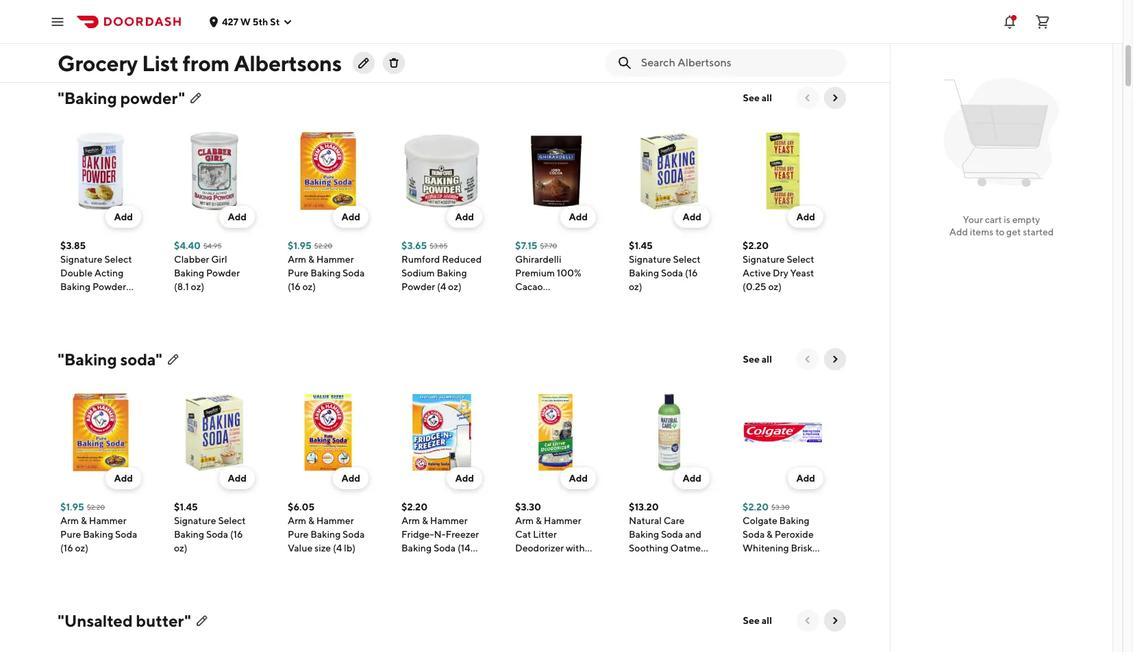 Task type: vqa. For each thing, say whether or not it's contained in the screenshot.


Task type: locate. For each thing, give the bounding box(es) containing it.
1 see from the top
[[743, 92, 760, 103]]

all for powder"
[[762, 92, 772, 103]]

(2 inside king arthur baking company organic artisan all purpose flour (2 lb)
[[288, 47, 296, 58]]

fridge-
[[402, 530, 434, 541]]

0 vertical spatial (20
[[571, 557, 587, 568]]

$1.45 signature select baking soda (16 oz)
[[629, 240, 701, 293], [174, 502, 246, 554]]

st
[[270, 16, 280, 27]]

oz)
[[60, 34, 74, 45], [191, 282, 204, 293], [302, 282, 316, 293], [448, 282, 462, 293], [629, 282, 642, 293], [768, 282, 782, 293], [77, 295, 91, 306], [515, 323, 529, 334], [75, 543, 88, 554], [174, 543, 187, 554], [402, 557, 415, 568], [515, 571, 529, 582], [754, 571, 767, 582], [629, 584, 642, 595]]

0 horizontal spatial $1.45
[[174, 502, 198, 513]]

signature select active dry yeast (0.25 oz) image
[[743, 131, 824, 212]]

ghirardelli premium 100% cacao unsweetened baking powder (8 oz) image
[[515, 131, 596, 212]]

peroxide
[[775, 530, 814, 541]]

purpose inside signature select pre-sifted all purpose flour (32 oz)
[[60, 20, 97, 31]]

hammer inside the $6.05 arm & hammer pure baking soda value size (4 lb)
[[316, 516, 354, 527]]

baking inside $13.20 natural care baking soda and soothing oatmeal dog shampoo clean scent (20 oz)
[[629, 530, 659, 541]]

$1.95 for bottommost arm & hammer pure baking soda (16 oz) image
[[60, 502, 84, 513]]

1 vertical spatial (4
[[333, 543, 342, 554]]

oz) inside $3.85 signature select double acting baking powder (8.1 oz)
[[77, 295, 91, 306]]

(20 inside $13.20 natural care baking soda and soothing oatmeal dog shampoo clean scent (20 oz)
[[684, 571, 699, 582]]

0 vertical spatial all
[[762, 92, 772, 103]]

"baking down grocery in the top left of the page
[[58, 88, 117, 108]]

1 vertical spatial all
[[762, 354, 772, 365]]

1 horizontal spatial $1.95 $2.20 arm & hammer pure baking soda (16 oz)
[[288, 240, 365, 293]]

king for king arthur baking company unbleached all- purpose flour (5 lb)
[[515, 0, 535, 3]]

0 horizontal spatial arthur
[[310, 0, 339, 3]]

1 horizontal spatial unbleached
[[743, 20, 796, 31]]

$3.65
[[402, 240, 427, 251]]

arthur inside king arthur baking company organic artisan all purpose flour (2 lb)
[[310, 0, 339, 3]]

1 vertical spatial signature select baking soda (16 oz) image
[[174, 393, 255, 473]]

(2 down 427 w 5th st popup button
[[288, 47, 296, 58]]

update list image
[[358, 58, 369, 69], [190, 92, 201, 103], [197, 616, 208, 627]]

0 horizontal spatial $3.30
[[515, 502, 541, 513]]

"baking left the soda"
[[58, 350, 117, 369]]

next image
[[830, 354, 841, 365], [830, 616, 841, 627]]

natural
[[629, 516, 662, 527]]

add button
[[106, 206, 141, 228], [106, 206, 141, 228], [220, 206, 255, 228], [220, 206, 255, 228], [333, 206, 369, 228], [333, 206, 369, 228], [447, 206, 482, 228], [447, 206, 482, 228], [561, 206, 596, 228], [561, 206, 596, 228], [674, 206, 710, 228], [674, 206, 710, 228], [788, 206, 824, 228], [788, 206, 824, 228], [106, 468, 141, 490], [106, 468, 141, 490], [220, 468, 255, 490], [220, 468, 255, 490], [333, 468, 369, 490], [333, 468, 369, 490], [447, 468, 482, 490], [447, 468, 482, 490], [561, 468, 596, 490], [561, 468, 596, 490], [674, 468, 710, 490], [674, 468, 710, 490], [788, 468, 824, 490], [788, 468, 824, 490]]

baking inside $3.85 signature select double acting baking powder (8.1 oz)
[[60, 282, 91, 293]]

king inside king arthur baking company unbleached all- purpose flour (5 lb)
[[515, 0, 535, 3]]

(5 up previous image
[[806, 34, 815, 45]]

1 horizontal spatial (2
[[288, 47, 296, 58]]

powder down acting
[[92, 282, 126, 293]]

add
[[114, 212, 133, 223], [228, 212, 247, 223], [341, 212, 360, 223], [455, 212, 474, 223], [569, 212, 588, 223], [683, 212, 702, 223], [796, 212, 815, 223], [949, 227, 968, 238], [114, 473, 133, 484], [228, 473, 247, 484], [341, 473, 360, 484], [455, 473, 474, 484], [569, 473, 588, 484], [683, 473, 702, 484], [796, 473, 815, 484]]

2 all from the top
[[762, 354, 772, 365]]

$2.20
[[743, 240, 769, 251], [314, 242, 333, 250], [402, 502, 428, 513], [743, 502, 769, 513], [87, 504, 105, 512]]

2 see from the top
[[743, 354, 760, 365]]

flour down all-
[[553, 34, 577, 45]]

pre-
[[60, 6, 80, 17]]

(20 right scent
[[684, 571, 699, 582]]

hammer for $6.05
[[316, 516, 354, 527]]

0 vertical spatial $1.95 $2.20 arm & hammer pure baking soda (16 oz)
[[288, 240, 365, 293]]

1 horizontal spatial $1.45
[[629, 240, 653, 251]]

your cart is empty add items to get started
[[949, 214, 1054, 238]]

add for colgate baking soda & peroxide whitening brisk mint toothpaste (4 oz) image
[[796, 473, 815, 484]]

$1.95 $2.20 arm & hammer pure baking soda (16 oz) for bottommost arm & hammer pure baking soda (16 oz) image
[[60, 502, 137, 554]]

flour down organics
[[781, 34, 804, 45]]

$13.20 natural care baking soda and soothing oatmeal dog shampoo clean scent (20 oz)
[[629, 502, 709, 595]]

hammer
[[316, 254, 354, 265], [89, 516, 126, 527], [316, 516, 354, 527], [430, 516, 468, 527], [544, 516, 581, 527]]

2 (5 from the left
[[806, 34, 815, 45]]

arthur inside king arthur baking company unbleached all- purpose flour (5 lb)
[[537, 0, 566, 3]]

(2
[[237, 6, 246, 17], [288, 47, 296, 58]]

$3.85 up double
[[60, 240, 86, 251]]

$1.95 $2.20 arm & hammer pure baking soda (16 oz) for rightmost arm & hammer pure baking soda (16 oz) image
[[288, 240, 365, 293]]

company inside king arthur baking company organic artisan all purpose flour (2 lb)
[[320, 6, 362, 17]]

company
[[320, 6, 362, 17], [547, 6, 590, 17]]

2 company from the left
[[547, 6, 590, 17]]

2 arthur from the left
[[537, 0, 566, 3]]

clean
[[629, 571, 655, 582]]

2 vertical spatial update list image
[[197, 616, 208, 627]]

2 unbleached from the left
[[743, 20, 796, 31]]

arm & hammer cat litter deodorizer with baking soda (20 oz) image
[[515, 393, 596, 473]]

update list image right butter"
[[197, 616, 208, 627]]

unbleached down organics
[[743, 20, 796, 31]]

(8.1 down clabber
[[174, 282, 189, 293]]

(2 left 5th
[[237, 6, 246, 17]]

powder inside $3.85 signature select double acting baking powder (8.1 oz)
[[92, 282, 126, 293]]

(4 down reduced
[[437, 282, 446, 293]]

empty
[[1012, 214, 1040, 225]]

1 horizontal spatial $3.30
[[772, 504, 790, 512]]

1 next image from the top
[[830, 354, 841, 365]]

&
[[308, 254, 314, 265], [81, 516, 87, 527], [308, 516, 314, 527], [422, 516, 428, 527], [536, 516, 542, 527], [767, 530, 773, 541]]

oz) inside $7.15 $7.70 ghirardelli premium 100% cacao unsweetened baking powder (8 oz)
[[515, 323, 529, 334]]

hammer for $2.20
[[430, 516, 468, 527]]

100%
[[557, 268, 582, 279]]

soda inside $13.20 natural care baking soda and soothing oatmeal dog shampoo clean scent (20 oz)
[[661, 530, 683, 541]]

o
[[743, 0, 751, 3]]

3 see all from the top
[[743, 616, 772, 627]]

0 vertical spatial see
[[743, 92, 760, 103]]

3 see all button from the top
[[735, 610, 780, 632]]

1 vertical spatial next image
[[830, 616, 841, 627]]

get
[[1007, 227, 1021, 238]]

(8.1 down double
[[60, 295, 75, 306]]

albertsons
[[234, 50, 342, 76]]

1 horizontal spatial $1.95
[[288, 240, 312, 251]]

1 horizontal spatial $1.45 signature select baking soda (16 oz)
[[629, 240, 701, 293]]

previous image for "baking soda"
[[802, 354, 813, 365]]

king inside king arthur baking company organic artisan all purpose flour (2 lb)
[[288, 0, 308, 3]]

king arthur baking company unbleached all- purpose flour (5 lb)
[[515, 0, 590, 58]]

w
[[240, 16, 251, 27]]

unbleached inside king arthur baking company unbleached all- purpose flour (5 lb)
[[515, 20, 569, 31]]

0 horizontal spatial company
[[320, 6, 362, 17]]

0 vertical spatial next image
[[830, 354, 841, 365]]

1 horizontal spatial signature select baking soda (16 oz) image
[[629, 131, 710, 212]]

size
[[315, 543, 331, 554]]

see all for "unsalted butter"
[[743, 616, 772, 627]]

add for arm & hammer cat litter deodorizer with baking soda (20 oz) image at the bottom of page
[[569, 473, 588, 484]]

0 vertical spatial (4
[[437, 282, 446, 293]]

0 horizontal spatial (8.1
[[60, 295, 75, 306]]

& inside $3.30 arm & hammer cat litter deodorizer with baking soda (20 oz)
[[536, 516, 542, 527]]

baking inside $7.15 $7.70 ghirardelli premium 100% cacao unsweetened baking powder (8 oz)
[[515, 309, 545, 320]]

add inside your cart is empty add items to get started
[[949, 227, 968, 238]]

1 vertical spatial previous image
[[802, 616, 813, 627]]

0 horizontal spatial $1.95 $2.20 arm & hammer pure baking soda (16 oz)
[[60, 502, 137, 554]]

arm inside the $6.05 arm & hammer pure baking soda value size (4 lb)
[[288, 516, 306, 527]]

gold medal all purpose flour (2 lb)
[[174, 0, 246, 31]]

pure for bottommost arm & hammer pure baking soda (16 oz) image
[[60, 530, 81, 541]]

3 all from the top
[[762, 616, 772, 627]]

deodorizer
[[515, 543, 564, 554]]

(8
[[583, 309, 592, 320]]

1 horizontal spatial (5
[[806, 34, 815, 45]]

cacao
[[515, 282, 543, 293]]

$1.45 for left signature select baking soda (16 oz) image
[[174, 502, 198, 513]]

purpose inside gold medal all purpose flour (2 lb)
[[174, 6, 210, 17]]

1 vertical spatial see all button
[[735, 349, 780, 371]]

1 vertical spatial "baking
[[58, 350, 117, 369]]

signature inside $2.20 signature select active dry yeast (0.25 oz)
[[743, 254, 785, 265]]

1 arthur from the left
[[310, 0, 339, 3]]

2 next image from the top
[[830, 616, 841, 627]]

butter"
[[136, 612, 191, 631]]

company up all-
[[547, 6, 590, 17]]

previous image for "unsalted butter"
[[802, 616, 813, 627]]

update list image left the delete list image
[[358, 58, 369, 69]]

0 vertical spatial "baking
[[58, 88, 117, 108]]

king arthur baking company organic artisan all purpose flour (2 lb)
[[288, 0, 363, 58]]

$3.30 inside $2.20 $3.30 colgate baking soda & peroxide whitening brisk mint toothpaste (4 oz)
[[772, 504, 790, 512]]

& inside $2.20 $3.30 colgate baking soda & peroxide whitening brisk mint toothpaste (4 oz)
[[767, 530, 773, 541]]

add for rumford reduced sodium baking powder (4 oz) image
[[455, 212, 474, 223]]

arm & hammer pure baking soda (16 oz) image
[[288, 131, 369, 212], [60, 393, 141, 473]]

(5 inside o organics organic unbleached all purpose flour (5 lb)
[[806, 34, 815, 45]]

$1.95
[[288, 240, 312, 251], [60, 502, 84, 513]]

(8.1
[[174, 282, 189, 293], [60, 295, 75, 306]]

purpose inside king arthur baking company unbleached all- purpose flour (5 lb)
[[515, 34, 552, 45]]

add for signature select active dry yeast (0.25 oz) image at right top
[[796, 212, 815, 223]]

all-
[[571, 20, 587, 31]]

(20 down with
[[571, 557, 587, 568]]

0 horizontal spatial (4
[[333, 543, 342, 554]]

1 unbleached from the left
[[515, 20, 569, 31]]

next image for butter"
[[830, 616, 841, 627]]

1 vertical spatial (20
[[684, 571, 699, 582]]

1 horizontal spatial $3.85
[[430, 242, 448, 250]]

1 previous image from the top
[[802, 354, 813, 365]]

2 vertical spatial see all button
[[735, 610, 780, 632]]

2 vertical spatial see
[[743, 616, 760, 627]]

2 see all from the top
[[743, 354, 772, 365]]

2 vertical spatial all
[[762, 616, 772, 627]]

0 horizontal spatial organic
[[288, 20, 323, 31]]

signature inside $3.85 signature select double acting baking powder (8.1 oz)
[[60, 254, 103, 265]]

medal
[[198, 0, 225, 3]]

all
[[762, 92, 772, 103], [762, 354, 772, 365], [762, 616, 772, 627]]

natural care baking soda and soothing oatmeal dog shampoo clean scent (20 oz) image
[[629, 393, 710, 473]]

0 horizontal spatial signature select baking soda (16 oz) image
[[174, 393, 255, 473]]

2 "baking from the top
[[58, 350, 117, 369]]

0 horizontal spatial unbleached
[[515, 20, 569, 31]]

$2.20 for $2.20 signature select active dry yeast (0.25 oz)
[[743, 240, 769, 251]]

0 vertical spatial previous image
[[802, 354, 813, 365]]

add for the arm & hammer fridge-n-freezer baking soda (14 oz) image
[[455, 473, 474, 484]]

cat
[[515, 530, 531, 541]]

0 horizontal spatial $3.85
[[60, 240, 86, 251]]

1 vertical spatial $1.95 $2.20 arm & hammer pure baking soda (16 oz)
[[60, 502, 137, 554]]

3 see from the top
[[743, 616, 760, 627]]

$7.15 $7.70 ghirardelli premium 100% cacao unsweetened baking powder (8 oz)
[[515, 240, 592, 334]]

arthur
[[310, 0, 339, 3], [537, 0, 566, 3]]

0 horizontal spatial arm & hammer pure baking soda (16 oz) image
[[60, 393, 141, 473]]

sodium
[[402, 268, 435, 279]]

all inside gold medal all purpose flour (2 lb)
[[227, 0, 239, 3]]

1 see all from the top
[[743, 92, 772, 103]]

1 king from the left
[[288, 0, 308, 3]]

$6.05
[[288, 502, 315, 513]]

0 vertical spatial see all button
[[735, 87, 780, 109]]

2 vertical spatial (4
[[743, 571, 752, 582]]

arm inside $3.30 arm & hammer cat litter deodorizer with baking soda (20 oz)
[[515, 516, 534, 527]]

(4 inside the $6.05 arm & hammer pure baking soda value size (4 lb)
[[333, 543, 342, 554]]

1 vertical spatial see all
[[743, 354, 772, 365]]

1 vertical spatial update list image
[[190, 92, 201, 103]]

5th
[[253, 16, 268, 27]]

0 vertical spatial update list image
[[358, 58, 369, 69]]

baking inside $2.20 $3.30 colgate baking soda & peroxide whitening brisk mint toothpaste (4 oz)
[[779, 516, 810, 527]]

arm inside $2.20 arm & hammer fridge-n-freezer baking soda (14 oz)
[[402, 516, 420, 527]]

oz) inside $4.40 $4.95 clabber girl baking powder (8.1 oz)
[[191, 282, 204, 293]]

0 horizontal spatial $1.95
[[60, 502, 84, 513]]

baking
[[288, 6, 318, 17], [515, 6, 545, 17], [174, 268, 204, 279], [311, 268, 341, 279], [437, 268, 467, 279], [629, 268, 659, 279], [60, 282, 91, 293], [515, 309, 545, 320], [779, 516, 810, 527], [83, 530, 113, 541], [174, 530, 204, 541], [311, 530, 341, 541], [629, 530, 659, 541], [402, 543, 432, 554], [515, 557, 545, 568]]

all for soda"
[[762, 354, 772, 365]]

flour inside gold medal all purpose flour (2 lb)
[[212, 6, 235, 17]]

items
[[970, 227, 994, 238]]

powder down "sodium"
[[402, 282, 435, 293]]

flour down medal
[[212, 6, 235, 17]]

1 vertical spatial (2
[[288, 47, 296, 58]]

0 vertical spatial $1.45
[[629, 240, 653, 251]]

1 vertical spatial arm & hammer pure baking soda (16 oz) image
[[60, 393, 141, 473]]

company inside king arthur baking company unbleached all- purpose flour (5 lb)
[[547, 6, 590, 17]]

unbleached left all-
[[515, 20, 569, 31]]

$3.30 inside $3.30 arm & hammer cat litter deodorizer with baking soda (20 oz)
[[515, 502, 541, 513]]

see
[[743, 92, 760, 103], [743, 354, 760, 365], [743, 616, 760, 627]]

1 vertical spatial organic
[[288, 20, 323, 31]]

list
[[142, 50, 178, 76]]

1 (5 from the left
[[578, 34, 588, 45]]

dog
[[629, 557, 647, 568]]

$4.95
[[203, 242, 222, 250]]

select inside signature select pre-sifted all purpose flour (32 oz)
[[104, 0, 132, 3]]

cart
[[985, 214, 1002, 225]]

(4
[[437, 282, 446, 293], [333, 543, 342, 554], [743, 571, 752, 582]]

powder inside "$3.65 $3.85 rumford reduced sodium baking powder (4 oz)"
[[402, 282, 435, 293]]

1 horizontal spatial arthur
[[537, 0, 566, 3]]

1 vertical spatial see
[[743, 354, 760, 365]]

$2.20 inside $2.20 signature select active dry yeast (0.25 oz)
[[743, 240, 769, 251]]

1 vertical spatial $1.95
[[60, 502, 84, 513]]

0 items, open order cart image
[[1035, 13, 1051, 30]]

update list image down grocery list from albertsons
[[190, 92, 201, 103]]

arm
[[288, 254, 306, 265], [60, 516, 79, 527], [288, 516, 306, 527], [402, 516, 420, 527], [515, 516, 534, 527]]

select inside $3.85 signature select double acting baking powder (8.1 oz)
[[104, 254, 132, 265]]

powder down girl
[[206, 268, 240, 279]]

soda inside $3.30 arm & hammer cat litter deodorizer with baking soda (20 oz)
[[547, 557, 569, 568]]

(16
[[685, 268, 698, 279], [288, 282, 301, 293], [230, 530, 243, 541], [60, 543, 73, 554]]

1 horizontal spatial (4
[[437, 282, 446, 293]]

see all
[[743, 92, 772, 103], [743, 354, 772, 365], [743, 616, 772, 627]]

1 all from the top
[[762, 92, 772, 103]]

all inside signature select pre-sifted all purpose flour (32 oz)
[[108, 6, 120, 17]]

$2.20 inside $2.20 arm & hammer fridge-n-freezer baking soda (14 oz)
[[402, 502, 428, 513]]

$2.20 for $2.20 $3.30 colgate baking soda & peroxide whitening brisk mint toothpaste (4 oz)
[[743, 502, 769, 513]]

soda inside $2.20 $3.30 colgate baking soda & peroxide whitening brisk mint toothpaste (4 oz)
[[743, 530, 765, 541]]

2 previous image from the top
[[802, 616, 813, 627]]

$1.45
[[629, 240, 653, 251], [174, 502, 198, 513]]

2 horizontal spatial (4
[[743, 571, 752, 582]]

next image
[[830, 92, 841, 103]]

soda inside $2.20 arm & hammer fridge-n-freezer baking soda (14 oz)
[[434, 543, 456, 554]]

select inside $2.20 signature select active dry yeast (0.25 oz)
[[787, 254, 814, 265]]

soda inside the $6.05 arm & hammer pure baking soda value size (4 lb)
[[343, 530, 365, 541]]

(5 down all-
[[578, 34, 588, 45]]

powder down unsweetened
[[547, 309, 581, 320]]

flour left (32
[[99, 20, 122, 31]]

baking inside $2.20 arm & hammer fridge-n-freezer baking soda (14 oz)
[[402, 543, 432, 554]]

colgate
[[743, 516, 778, 527]]

1 vertical spatial $1.45 signature select baking soda (16 oz)
[[174, 502, 246, 554]]

dry
[[773, 268, 788, 279]]

0 vertical spatial (8.1
[[174, 282, 189, 293]]

1 horizontal spatial company
[[547, 6, 590, 17]]

1 see all button from the top
[[735, 87, 780, 109]]

flour down "artisan"
[[340, 34, 363, 45]]

rumford reduced sodium baking powder (4 oz) image
[[402, 131, 482, 212]]

organic right st
[[288, 20, 323, 31]]

$3.85 up rumford
[[430, 242, 448, 250]]

2 vertical spatial see all
[[743, 616, 772, 627]]

oz) inside "$3.65 $3.85 rumford reduced sodium baking powder (4 oz)"
[[448, 282, 462, 293]]

hammer inside $2.20 arm & hammer fridge-n-freezer baking soda (14 oz)
[[430, 516, 468, 527]]

pure
[[288, 268, 309, 279], [60, 530, 81, 541], [288, 530, 309, 541]]

1 horizontal spatial (8.1
[[174, 282, 189, 293]]

& inside the $6.05 arm & hammer pure baking soda value size (4 lb)
[[308, 516, 314, 527]]

2 king from the left
[[515, 0, 535, 3]]

organic
[[743, 6, 778, 17], [288, 20, 323, 31]]

$3.30 arm & hammer cat litter deodorizer with baking soda (20 oz)
[[515, 502, 587, 582]]

signature select pre-sifted all purpose flour (32 oz)
[[60, 0, 138, 45]]

0 horizontal spatial (2
[[237, 6, 246, 17]]

$3.85
[[60, 240, 86, 251], [430, 242, 448, 250]]

see all for "baking powder"
[[743, 92, 772, 103]]

active
[[743, 268, 771, 279]]

value
[[288, 543, 313, 554]]

lb) inside o organics organic unbleached all purpose flour (5 lb)
[[743, 47, 754, 58]]

lb) inside the $6.05 arm & hammer pure baking soda value size (4 lb)
[[344, 543, 356, 554]]

0 vertical spatial $1.45 signature select baking soda (16 oz)
[[629, 240, 701, 293]]

0 vertical spatial $1.95
[[288, 240, 312, 251]]

Search Albertsons search field
[[641, 55, 835, 71]]

1 horizontal spatial (20
[[684, 571, 699, 582]]

0 vertical spatial arm & hammer pure baking soda (16 oz) image
[[288, 131, 369, 212]]

n-
[[434, 530, 446, 541]]

1 vertical spatial $1.45
[[174, 502, 198, 513]]

$3.30 up the cat
[[515, 502, 541, 513]]

(4 right size
[[333, 543, 342, 554]]

and
[[685, 530, 702, 541]]

lb) inside gold medal all purpose flour (2 lb)
[[174, 20, 186, 31]]

1 horizontal spatial organic
[[743, 6, 778, 17]]

open menu image
[[49, 13, 66, 30]]

$2.20 inside $2.20 $3.30 colgate baking soda & peroxide whitening brisk mint toothpaste (4 oz)
[[743, 502, 769, 513]]

$3.30 up "colgate"
[[772, 504, 790, 512]]

1 "baking from the top
[[58, 88, 117, 108]]

1 vertical spatial (8.1
[[60, 295, 75, 306]]

(4 down mint
[[743, 571, 752, 582]]

2 see all button from the top
[[735, 349, 780, 371]]

see all button for "unsalted butter"
[[735, 610, 780, 632]]

pure inside the $6.05 arm & hammer pure baking soda value size (4 lb)
[[288, 530, 309, 541]]

1 horizontal spatial king
[[515, 0, 535, 3]]

company up "artisan"
[[320, 6, 362, 17]]

0 vertical spatial organic
[[743, 6, 778, 17]]

0 vertical spatial (2
[[237, 6, 246, 17]]

1 horizontal spatial arm & hammer pure baking soda (16 oz) image
[[288, 131, 369, 212]]

hammer inside $3.30 arm & hammer cat litter deodorizer with baking soda (20 oz)
[[544, 516, 581, 527]]

previous image
[[802, 354, 813, 365], [802, 616, 813, 627]]

0 horizontal spatial (20
[[571, 557, 587, 568]]

1 company from the left
[[320, 6, 362, 17]]

0 vertical spatial see all
[[743, 92, 772, 103]]

0 horizontal spatial king
[[288, 0, 308, 3]]

0 horizontal spatial $1.45 signature select baking soda (16 oz)
[[174, 502, 246, 554]]

double
[[60, 268, 92, 279]]

signature select baking soda (16 oz) image
[[629, 131, 710, 212], [174, 393, 255, 473]]

arm for $6.05
[[288, 516, 306, 527]]

lb) inside king arthur baking company unbleached all- purpose flour (5 lb)
[[515, 47, 527, 58]]

mint
[[743, 557, 763, 568]]

organic down organics
[[743, 6, 778, 17]]

$1.95 $2.20 arm & hammer pure baking soda (16 oz)
[[288, 240, 365, 293], [60, 502, 137, 554]]

oz) inside signature select pre-sifted all purpose flour (32 oz)
[[60, 34, 74, 45]]

$2.20 $3.30 colgate baking soda & peroxide whitening brisk mint toothpaste (4 oz)
[[743, 502, 814, 582]]

0 horizontal spatial (5
[[578, 34, 588, 45]]



Task type: describe. For each thing, give the bounding box(es) containing it.
add for bottommost arm & hammer pure baking soda (16 oz) image
[[114, 473, 133, 484]]

flour inside king arthur baking company organic artisan all purpose flour (2 lb)
[[340, 34, 363, 45]]

scent
[[657, 571, 682, 582]]

flour inside king arthur baking company unbleached all- purpose flour (5 lb)
[[553, 34, 577, 45]]

427 w 5th st
[[222, 16, 280, 27]]

grocery
[[58, 50, 138, 76]]

update list image for "unsalted butter"
[[197, 616, 208, 627]]

$6.05 arm & hammer pure baking soda value size (4 lb)
[[288, 502, 365, 554]]

pure for rightmost arm & hammer pure baking soda (16 oz) image
[[288, 268, 309, 279]]

is
[[1004, 214, 1011, 225]]

litter
[[533, 530, 557, 541]]

"unsalted
[[58, 612, 133, 631]]

see for "unsalted butter"
[[743, 616, 760, 627]]

$7.15
[[515, 240, 538, 251]]

"baking powder"
[[58, 88, 185, 108]]

(20 inside $3.30 arm & hammer cat litter deodorizer with baking soda (20 oz)
[[571, 557, 587, 568]]

organics
[[753, 0, 792, 3]]

started
[[1023, 227, 1054, 238]]

baking inside king arthur baking company organic artisan all purpose flour (2 lb)
[[288, 6, 318, 17]]

grocery list from albertsons
[[58, 50, 342, 76]]

add for rightmost arm & hammer pure baking soda (16 oz) image
[[341, 212, 360, 223]]

arm for $2.20
[[402, 516, 420, 527]]

all inside o organics organic unbleached all purpose flour (5 lb)
[[798, 20, 810, 31]]

see for "baking soda"
[[743, 354, 760, 365]]

427
[[222, 16, 238, 27]]

ghirardelli
[[515, 254, 561, 265]]

see for "baking powder"
[[743, 92, 760, 103]]

oz) inside $2.20 arm & hammer fridge-n-freezer baking soda (14 oz)
[[402, 557, 415, 568]]

care
[[664, 516, 685, 527]]

"baking for "baking powder"
[[58, 88, 117, 108]]

baking inside "$3.65 $3.85 rumford reduced sodium baking powder (4 oz)"
[[437, 268, 467, 279]]

empty retail cart image
[[937, 69, 1066, 197]]

$4.40
[[174, 240, 201, 251]]

premium
[[515, 268, 555, 279]]

company for artisan
[[320, 6, 362, 17]]

$7.70
[[540, 242, 557, 250]]

$3.85 signature select double acting baking powder (8.1 oz)
[[60, 240, 132, 306]]

baking inside $3.30 arm & hammer cat litter deodorizer with baking soda (20 oz)
[[515, 557, 545, 568]]

$2.20 arm & hammer fridge-n-freezer baking soda (14 oz)
[[402, 502, 479, 568]]

add for the ghirardelli premium 100% cacao unsweetened baking powder (8 oz) image at the top of page
[[569, 212, 588, 223]]

o organics organic unbleached all purpose flour (5 lb)
[[743, 0, 815, 58]]

$1.45 for topmost signature select baking soda (16 oz) image
[[629, 240, 653, 251]]

arthur for unbleached
[[537, 0, 566, 3]]

(32
[[124, 20, 138, 31]]

flour inside o organics organic unbleached all purpose flour (5 lb)
[[781, 34, 804, 45]]

to
[[996, 227, 1005, 238]]

add for clabber girl baking powder (8.1 oz) image
[[228, 212, 247, 223]]

unsweetened
[[515, 295, 576, 306]]

$13.20
[[629, 502, 659, 513]]

(2 inside gold medal all purpose flour (2 lb)
[[237, 6, 246, 17]]

previous image
[[802, 92, 813, 103]]

(4 inside $2.20 $3.30 colgate baking soda & peroxide whitening brisk mint toothpaste (4 oz)
[[743, 571, 752, 582]]

clabber
[[174, 254, 209, 265]]

(8.1 inside $3.85 signature select double acting baking powder (8.1 oz)
[[60, 295, 75, 306]]

organic inside o organics organic unbleached all purpose flour (5 lb)
[[743, 6, 778, 17]]

add for arm & hammer pure baking soda value size (4 lb) image
[[341, 473, 360, 484]]

"baking soda"
[[58, 350, 162, 369]]

toothpaste
[[765, 557, 814, 568]]

add for natural care baking soda and soothing oatmeal dog shampoo clean scent (20 oz) image
[[683, 473, 702, 484]]

update list image
[[168, 354, 179, 365]]

$3.85 inside $3.85 signature select double acting baking powder (8.1 oz)
[[60, 240, 86, 251]]

all for butter"
[[762, 616, 772, 627]]

colgate baking soda & peroxide whitening brisk mint toothpaste (4 oz) image
[[743, 393, 824, 473]]

arthur for organic
[[310, 0, 339, 3]]

(14
[[458, 543, 470, 554]]

oz) inside $2.20 signature select active dry yeast (0.25 oz)
[[768, 282, 782, 293]]

artisan
[[325, 20, 356, 31]]

see all button for "baking powder"
[[735, 87, 780, 109]]

arm for $3.30
[[515, 516, 534, 527]]

see all for "baking soda"
[[743, 354, 772, 365]]

arm & hammer pure baking soda value size (4 lb) image
[[288, 393, 369, 473]]

(5 inside king arthur baking company unbleached all- purpose flour (5 lb)
[[578, 34, 588, 45]]

brisk
[[791, 543, 813, 554]]

powder inside $4.40 $4.95 clabber girl baking powder (8.1 oz)
[[206, 268, 240, 279]]

oz) inside $13.20 natural care baking soda and soothing oatmeal dog shampoo clean scent (20 oz)
[[629, 584, 642, 595]]

delete list image
[[388, 58, 399, 69]]

baking inside king arthur baking company unbleached all- purpose flour (5 lb)
[[515, 6, 545, 17]]

girl
[[211, 254, 227, 265]]

soothing
[[629, 543, 669, 554]]

king for king arthur baking company organic artisan all purpose flour (2 lb)
[[288, 0, 308, 3]]

$2.20 for $2.20 arm & hammer fridge-n-freezer baking soda (14 oz)
[[402, 502, 428, 513]]

purpose inside king arthur baking company organic artisan all purpose flour (2 lb)
[[302, 34, 338, 45]]

signature inside signature select pre-sifted all purpose flour (32 oz)
[[60, 0, 103, 3]]

$2.20 signature select active dry yeast (0.25 oz)
[[743, 240, 814, 293]]

$1.95 for rightmost arm & hammer pure baking soda (16 oz) image
[[288, 240, 312, 251]]

see all button for "baking soda"
[[735, 349, 780, 371]]

add for signature select double acting baking powder (8.1 oz) "image"
[[114, 212, 133, 223]]

oz) inside $3.30 arm & hammer cat litter deodorizer with baking soda (20 oz)
[[515, 571, 529, 582]]

powder"
[[120, 88, 185, 108]]

lb) inside king arthur baking company organic artisan all purpose flour (2 lb)
[[298, 47, 310, 58]]

$4.40 $4.95 clabber girl baking powder (8.1 oz)
[[174, 240, 240, 293]]

(0.25
[[743, 282, 766, 293]]

with
[[566, 543, 585, 554]]

gold
[[174, 0, 196, 3]]

shampoo
[[649, 557, 691, 568]]

your
[[963, 214, 983, 225]]

"unsalted butter"
[[58, 612, 191, 631]]

clabber girl baking powder (8.1 oz) image
[[174, 131, 255, 212]]

soda"
[[120, 350, 162, 369]]

update list image for "baking powder"
[[190, 92, 201, 103]]

freezer
[[446, 530, 479, 541]]

sifted
[[80, 6, 106, 17]]

company for all-
[[547, 6, 590, 17]]

427 w 5th st button
[[208, 16, 294, 27]]

arm & hammer fridge-n-freezer baking soda (14 oz) image
[[402, 393, 482, 473]]

flour inside signature select pre-sifted all purpose flour (32 oz)
[[99, 20, 122, 31]]

0 vertical spatial signature select baking soda (16 oz) image
[[629, 131, 710, 212]]

purpose inside o organics organic unbleached all purpose flour (5 lb)
[[743, 34, 779, 45]]

signature select double acting baking powder (8.1 oz) image
[[60, 131, 141, 212]]

(4 inside "$3.65 $3.85 rumford reduced sodium baking powder (4 oz)"
[[437, 282, 446, 293]]

reduced
[[442, 254, 482, 265]]

from
[[183, 50, 230, 76]]

next image for soda"
[[830, 354, 841, 365]]

oz) inside $2.20 $3.30 colgate baking soda & peroxide whitening brisk mint toothpaste (4 oz)
[[754, 571, 767, 582]]

unbleached inside o organics organic unbleached all purpose flour (5 lb)
[[743, 20, 796, 31]]

(8.1 inside $4.40 $4.95 clabber girl baking powder (8.1 oz)
[[174, 282, 189, 293]]

all inside king arthur baking company organic artisan all purpose flour (2 lb)
[[288, 34, 300, 45]]

$3.65 $3.85 rumford reduced sodium baking powder (4 oz)
[[402, 240, 482, 293]]

$3.85 inside "$3.65 $3.85 rumford reduced sodium baking powder (4 oz)"
[[430, 242, 448, 250]]

acting
[[94, 268, 124, 279]]

baking inside $4.40 $4.95 clabber girl baking powder (8.1 oz)
[[174, 268, 204, 279]]

"baking for "baking soda"
[[58, 350, 117, 369]]

powder inside $7.15 $7.70 ghirardelli premium 100% cacao unsweetened baking powder (8 oz)
[[547, 309, 581, 320]]

hammer for $3.30
[[544, 516, 581, 527]]

notification bell image
[[1002, 13, 1018, 30]]

organic inside king arthur baking company organic artisan all purpose flour (2 lb)
[[288, 20, 323, 31]]

oatmeal
[[671, 543, 709, 554]]

whitening
[[743, 543, 789, 554]]

& inside $2.20 arm & hammer fridge-n-freezer baking soda (14 oz)
[[422, 516, 428, 527]]

baking inside the $6.05 arm & hammer pure baking soda value size (4 lb)
[[311, 530, 341, 541]]

rumford
[[402, 254, 440, 265]]

yeast
[[790, 268, 814, 279]]



